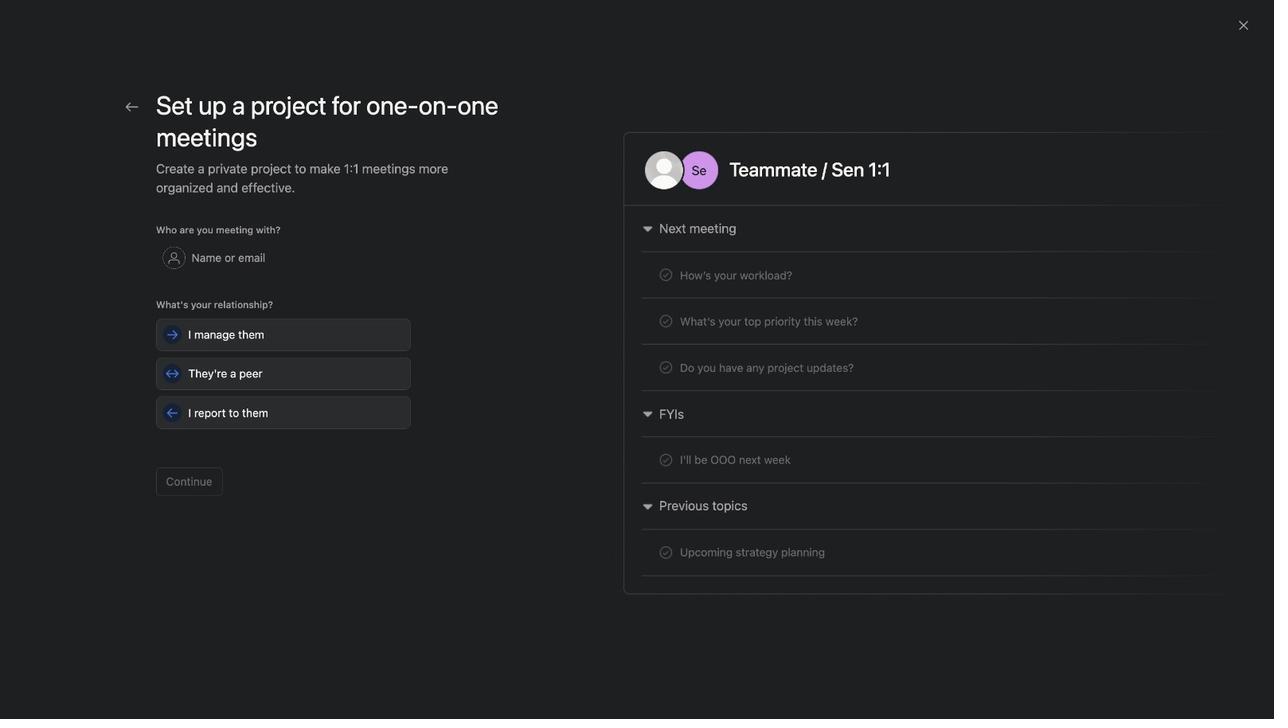 Task type: locate. For each thing, give the bounding box(es) containing it.
close image
[[1237, 19, 1250, 32], [1237, 19, 1250, 32]]

list item
[[281, 499, 320, 538]]

global element
[[0, 39, 191, 134]]

1 close image from the left
[[1237, 19, 1250, 32]]

2 close image from the left
[[1237, 19, 1250, 32]]

this is a preview of your project image
[[608, 121, 1255, 614]]



Task type: describe. For each thing, give the bounding box(es) containing it.
Search templates at My workspace text field
[[19, 70, 363, 99]]

teams element
[[0, 335, 191, 393]]

se image
[[692, 151, 707, 189]]

go back image
[[126, 100, 139, 113]]

projects element
[[0, 252, 191, 335]]



Task type: vqa. For each thing, say whether or not it's contained in the screenshot.
text box
no



